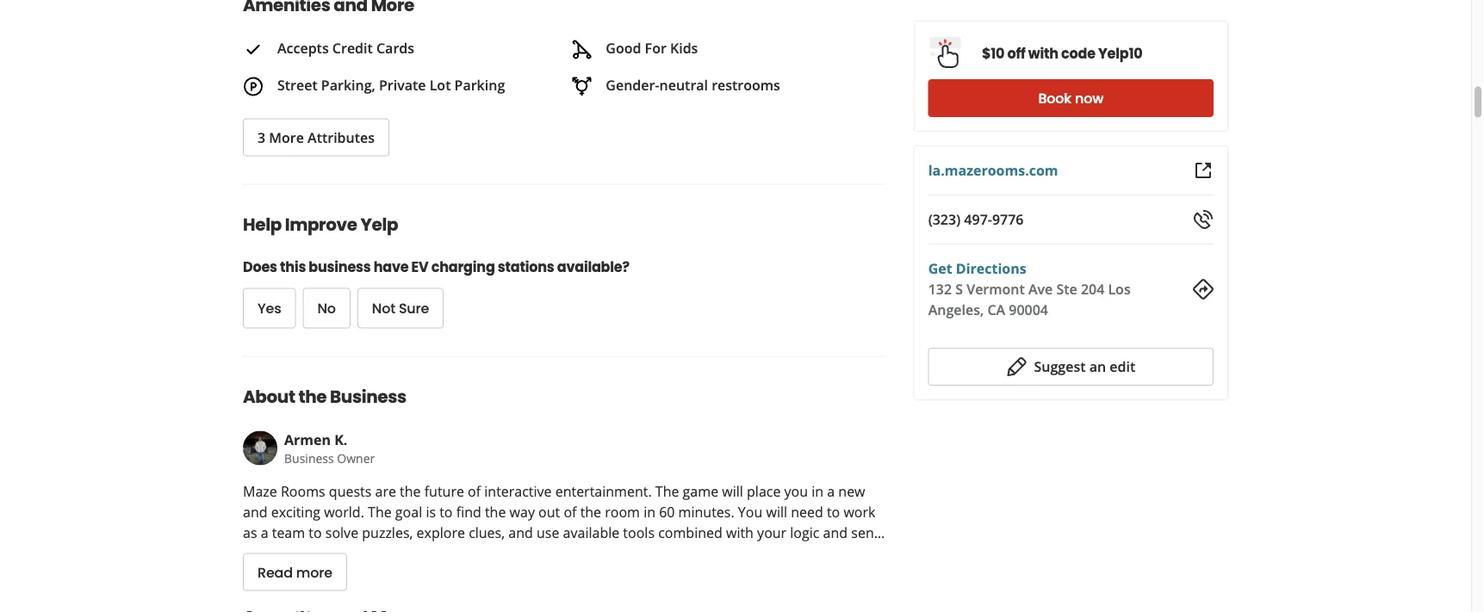 Task type: describe. For each thing, give the bounding box(es) containing it.
3
[[258, 129, 265, 147]]

is
[[426, 503, 436, 522]]

about
[[243, 385, 295, 409]]

gender-
[[606, 76, 659, 95]]

24 parking v2 image
[[243, 77, 264, 97]]

book
[[1038, 89, 1072, 108]]

entertainment.
[[555, 483, 652, 501]]

team
[[272, 524, 305, 542]]

get directions 132 s vermont ave ste 204 los angeles, ca 90004
[[928, 259, 1131, 319]]

0 horizontal spatial in
[[644, 503, 655, 522]]

with inside maze rooms quests are the future of interactive entertainment. the game will place you in a new and exciting world. the goal is to find the way out of the room in 60 minutes. you will need to work as a team to solve puzzles, explore clues, and use available tools combined with your logic and sen …
[[726, 524, 754, 542]]

book now
[[1038, 89, 1104, 108]]

1 horizontal spatial a
[[827, 483, 835, 501]]

more
[[269, 129, 304, 147]]

explore
[[417, 524, 465, 542]]

accepts
[[277, 39, 329, 58]]

not
[[372, 300, 395, 319]]

the up clues,
[[485, 503, 506, 522]]

clues,
[[469, 524, 505, 542]]

accepts credit cards
[[277, 39, 414, 58]]

get
[[928, 259, 952, 278]]

suggest an edit
[[1034, 357, 1135, 376]]

2 horizontal spatial and
[[823, 524, 848, 542]]

credit
[[332, 39, 373, 58]]

an
[[1089, 357, 1106, 376]]

group inside help improve yelp element
[[243, 289, 764, 329]]

read more button
[[243, 554, 347, 592]]

0 vertical spatial the
[[655, 483, 679, 501]]

la.mazerooms.com
[[928, 161, 1058, 180]]

ca
[[987, 301, 1005, 319]]

good for kids
[[606, 39, 698, 58]]

for
[[645, 39, 667, 58]]

stations
[[498, 258, 554, 278]]

24 external link v2 image
[[1193, 160, 1214, 181]]

new
[[838, 483, 865, 501]]

tools
[[623, 524, 655, 542]]

puzzles,
[[362, 524, 413, 542]]

about the business
[[243, 385, 406, 409]]

owner
[[337, 451, 375, 467]]

business for about the business
[[330, 385, 406, 409]]

have
[[374, 258, 409, 278]]

does
[[243, 258, 277, 278]]

suggest
[[1034, 357, 1086, 376]]

suggest an edit button
[[928, 348, 1214, 386]]

lot
[[430, 76, 451, 95]]

yes
[[258, 300, 281, 319]]

$10 off with code yelp10
[[982, 44, 1143, 63]]

497-
[[964, 210, 992, 229]]

0 horizontal spatial will
[[722, 483, 743, 501]]

9776
[[992, 210, 1024, 229]]

are
[[375, 483, 396, 501]]

combined
[[658, 524, 722, 542]]

ste
[[1056, 280, 1077, 298]]

quests
[[329, 483, 372, 501]]

3 more attributes
[[258, 129, 375, 147]]

0 vertical spatial in
[[812, 483, 824, 501]]

minutes.
[[678, 503, 734, 522]]

now
[[1075, 89, 1104, 108]]

204
[[1081, 280, 1105, 298]]

0 horizontal spatial of
[[468, 483, 481, 501]]

sure
[[399, 300, 429, 319]]

1 vertical spatial will
[[766, 503, 787, 522]]

24 phone v2 image
[[1193, 209, 1214, 230]]

street parking, private lot parking
[[277, 76, 505, 95]]

read
[[258, 564, 293, 583]]

ev
[[411, 258, 429, 278]]

help improve yelp element
[[215, 185, 886, 329]]

sen
[[851, 524, 874, 542]]

about the business element
[[215, 357, 893, 592]]

photo of armen k. image
[[243, 432, 277, 466]]

24 pencil v2 image
[[1006, 357, 1027, 377]]

gender-neutral restrooms
[[606, 76, 780, 95]]

no
[[317, 300, 336, 319]]

the up goal
[[400, 483, 421, 501]]

yelp
[[360, 213, 398, 237]]

room
[[605, 503, 640, 522]]

this
[[280, 258, 306, 278]]

improve
[[285, 213, 357, 237]]

angeles,
[[928, 301, 984, 319]]

rooms
[[281, 483, 325, 501]]

cards
[[376, 39, 414, 58]]

60
[[659, 503, 675, 522]]

business
[[309, 258, 371, 278]]

you
[[784, 483, 808, 501]]

24 checkmark v2 image
[[243, 40, 264, 60]]

24 directions v2 image
[[1193, 279, 1214, 300]]

1 horizontal spatial and
[[508, 524, 533, 542]]

armen k. business owner
[[284, 431, 375, 467]]



Task type: vqa. For each thing, say whether or not it's contained in the screenshot.
WORK
yes



Task type: locate. For each thing, give the bounding box(es) containing it.
business for armen k. business owner
[[284, 451, 334, 467]]

the up the available
[[580, 503, 601, 522]]

neutral
[[659, 76, 708, 95]]

business up k.
[[330, 385, 406, 409]]

solve
[[325, 524, 358, 542]]

0 vertical spatial will
[[722, 483, 743, 501]]

business down armen
[[284, 451, 334, 467]]

logic
[[790, 524, 820, 542]]

help improve yelp
[[243, 213, 398, 237]]

group
[[243, 289, 764, 329]]

not sure
[[372, 300, 429, 319]]

interactive
[[484, 483, 552, 501]]

1 horizontal spatial will
[[766, 503, 787, 522]]

to left solve
[[309, 524, 322, 542]]

with down the you
[[726, 524, 754, 542]]

yelp10
[[1098, 44, 1143, 63]]

1 vertical spatial in
[[644, 503, 655, 522]]

1 horizontal spatial to
[[439, 503, 453, 522]]

your
[[757, 524, 787, 542]]

0 vertical spatial of
[[468, 483, 481, 501]]

more
[[296, 564, 332, 583]]

edit
[[1110, 357, 1135, 376]]

24 kids v2 image
[[571, 40, 592, 60]]

with
[[1028, 44, 1058, 63], [726, 524, 754, 542]]

exciting
[[271, 503, 320, 522]]

work
[[844, 503, 876, 522]]

and down maze
[[243, 503, 267, 522]]

and down way on the left bottom of the page
[[508, 524, 533, 542]]

1 horizontal spatial in
[[812, 483, 824, 501]]

1 vertical spatial the
[[368, 503, 392, 522]]

1 vertical spatial with
[[726, 524, 754, 542]]

los
[[1108, 280, 1131, 298]]

the
[[298, 385, 327, 409], [400, 483, 421, 501], [485, 503, 506, 522], [580, 503, 601, 522]]

kids
[[670, 39, 698, 58]]

0 horizontal spatial the
[[368, 503, 392, 522]]

help
[[243, 213, 282, 237]]

of
[[468, 483, 481, 501], [564, 503, 577, 522]]

1 horizontal spatial the
[[655, 483, 679, 501]]

get directions link
[[928, 259, 1026, 278]]

read more
[[258, 564, 332, 583]]

(323)
[[928, 210, 961, 229]]

attributes
[[308, 129, 375, 147]]

will
[[722, 483, 743, 501], [766, 503, 787, 522]]

90004
[[1009, 301, 1048, 319]]

use
[[537, 524, 559, 542]]

way
[[510, 503, 535, 522]]

directions
[[956, 259, 1026, 278]]

to right is
[[439, 503, 453, 522]]

will up the you
[[722, 483, 743, 501]]

the down are
[[368, 503, 392, 522]]

restrooms
[[712, 76, 780, 95]]

…
[[874, 524, 885, 542]]

amenities and more element
[[215, 0, 900, 157]]

1 vertical spatial of
[[564, 503, 577, 522]]

need
[[791, 503, 823, 522]]

3 more attributes button
[[243, 119, 389, 157]]

available
[[563, 524, 619, 542]]

maze
[[243, 483, 277, 501]]

the up 60
[[655, 483, 679, 501]]

maze rooms quests are the future of interactive entertainment. the game will place you in a new and exciting world. the goal is to find the way out of the room in 60 minutes. you will need to work as a team to solve puzzles, explore clues, and use available tools combined with your logic and sen …
[[243, 483, 885, 542]]

parking,
[[321, 76, 375, 95]]

24 gender neutral v2 image
[[571, 77, 592, 97]]

and left sen
[[823, 524, 848, 542]]

street
[[277, 76, 318, 95]]

in right you
[[812, 483, 824, 501]]

available?
[[557, 258, 630, 278]]

private
[[379, 76, 426, 95]]

the up armen
[[298, 385, 327, 409]]

ave
[[1028, 280, 1053, 298]]

world.
[[324, 503, 364, 522]]

0 vertical spatial with
[[1028, 44, 1058, 63]]

as
[[243, 524, 257, 542]]

parking
[[454, 76, 505, 95]]

1 horizontal spatial of
[[564, 503, 577, 522]]

good
[[606, 39, 641, 58]]

of up find
[[468, 483, 481, 501]]

does this business have ev charging stations available?
[[243, 258, 630, 278]]

group containing yes
[[243, 289, 764, 329]]

armen
[[284, 431, 331, 449]]

1 vertical spatial a
[[261, 524, 268, 542]]

132
[[928, 280, 952, 298]]

code
[[1061, 44, 1096, 63]]

$10
[[982, 44, 1005, 63]]

you
[[738, 503, 763, 522]]

with right off
[[1028, 44, 1058, 63]]

vermont
[[967, 280, 1025, 298]]

place
[[747, 483, 781, 501]]

yes button
[[243, 289, 296, 329]]

to left the work
[[827, 503, 840, 522]]

a right as
[[261, 524, 268, 542]]

of right out
[[564, 503, 577, 522]]

(323) 497-9776
[[928, 210, 1024, 229]]

will up your at the bottom right of the page
[[766, 503, 787, 522]]

1 vertical spatial business
[[284, 451, 334, 467]]

2 horizontal spatial to
[[827, 503, 840, 522]]

0 horizontal spatial and
[[243, 503, 267, 522]]

business
[[330, 385, 406, 409], [284, 451, 334, 467]]

goal
[[395, 503, 422, 522]]

0 vertical spatial business
[[330, 385, 406, 409]]

a left new
[[827, 483, 835, 501]]

0 horizontal spatial a
[[261, 524, 268, 542]]

not sure button
[[357, 289, 444, 329]]

1 horizontal spatial with
[[1028, 44, 1058, 63]]

0 horizontal spatial to
[[309, 524, 322, 542]]

0 horizontal spatial with
[[726, 524, 754, 542]]

business inside armen k. business owner
[[284, 451, 334, 467]]

find
[[456, 503, 481, 522]]

in left 60
[[644, 503, 655, 522]]

off
[[1007, 44, 1026, 63]]

k.
[[334, 431, 347, 449]]

game
[[683, 483, 718, 501]]

0 vertical spatial a
[[827, 483, 835, 501]]



